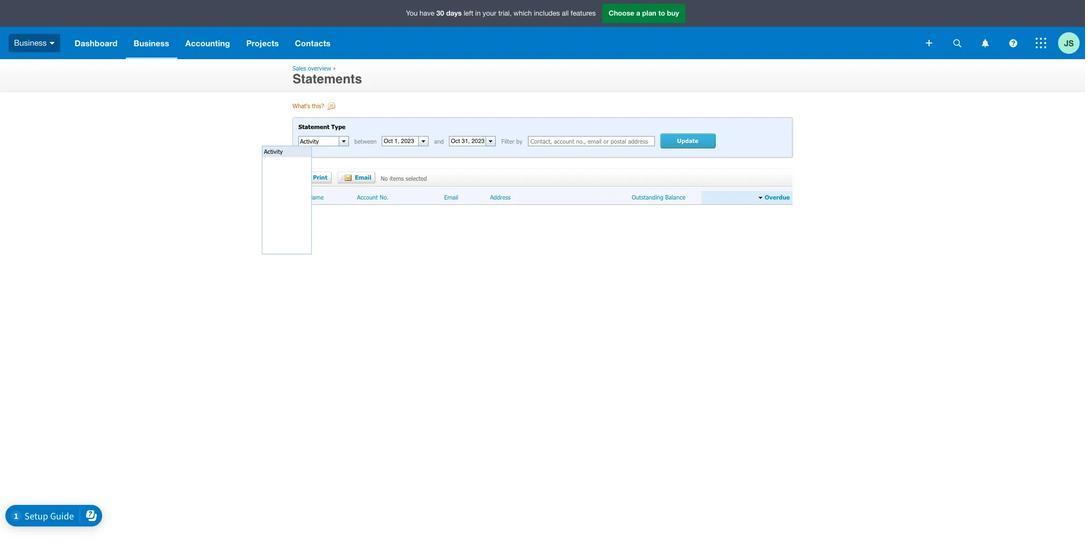 Task type: vqa. For each thing, say whether or not it's contained in the screenshot.
Intro Banner body element
no



Task type: locate. For each thing, give the bounding box(es) containing it.
accounting button
[[177, 27, 238, 59]]

0 horizontal spatial svg image
[[982, 39, 989, 47]]

svg image
[[982, 39, 989, 47], [1010, 39, 1018, 47]]

1 svg image from the left
[[982, 39, 989, 47]]

includes
[[534, 9, 560, 17]]

1 horizontal spatial svg image
[[1010, 39, 1018, 47]]

navigation
[[67, 27, 919, 59]]

email up account at top left
[[355, 174, 371, 181]]

0 vertical spatial email
[[355, 174, 371, 181]]

overview
[[308, 65, 331, 72]]

sales overview › statements
[[293, 65, 362, 87]]

Contact, account no., email or postal address text field
[[528, 136, 655, 147]]

filter by
[[502, 138, 523, 145]]

email link left the address link
[[444, 194, 459, 202]]

accounting
[[185, 38, 230, 48]]

1 vertical spatial email
[[444, 194, 459, 201]]

dashboard
[[75, 38, 118, 48]]

outstanding
[[632, 194, 664, 201]]

choose a plan to buy
[[609, 9, 680, 17]]

email link
[[337, 172, 376, 184], [444, 194, 459, 202]]

plan
[[643, 9, 657, 17]]

outstanding balance
[[632, 194, 686, 201]]

1 horizontal spatial email
[[444, 194, 459, 201]]

1 horizontal spatial business
[[134, 38, 169, 48]]

svg image
[[1036, 38, 1047, 48], [954, 39, 962, 47], [926, 40, 933, 46], [49, 42, 55, 45]]

None text field
[[450, 137, 486, 146]]

business button
[[126, 27, 177, 59]]

email link up account at top left
[[337, 172, 376, 184]]

email
[[355, 174, 371, 181], [444, 194, 459, 201]]

business inside dropdown button
[[134, 38, 169, 48]]

buy
[[667, 9, 680, 17]]

None text field
[[299, 137, 339, 146], [383, 137, 419, 146], [299, 137, 339, 146], [383, 137, 419, 146]]

balance
[[666, 194, 686, 201]]

what's
[[293, 102, 310, 109]]

business
[[14, 38, 47, 47], [134, 38, 169, 48]]

0 vertical spatial email link
[[337, 172, 376, 184]]

left
[[464, 9, 474, 17]]

account
[[357, 194, 378, 201]]

you have 30 days left in your trial, which includes all features
[[406, 9, 596, 17]]

0 horizontal spatial email link
[[337, 172, 376, 184]]

account no. link
[[357, 194, 389, 202]]

1 vertical spatial email link
[[444, 194, 459, 202]]

this?
[[312, 102, 324, 109]]

contacts
[[295, 38, 331, 48]]

svg image inside business popup button
[[49, 42, 55, 45]]

overdue link
[[763, 194, 790, 202]]

0 horizontal spatial business
[[14, 38, 47, 47]]

navigation containing dashboard
[[67, 27, 919, 59]]

your
[[483, 9, 497, 17]]

sales
[[293, 65, 306, 72]]

projects
[[246, 38, 279, 48]]

statement type
[[299, 123, 346, 130]]

banner
[[0, 0, 1086, 59]]

business button
[[0, 27, 67, 59]]

email left address
[[444, 194, 459, 201]]

all
[[562, 9, 569, 17]]

0 horizontal spatial email
[[355, 174, 371, 181]]

›
[[333, 65, 336, 72]]

banner containing js
[[0, 0, 1086, 59]]

sales overview link
[[293, 65, 331, 72]]

selected
[[406, 175, 427, 182]]

address
[[490, 194, 511, 201]]

activity
[[264, 148, 283, 155]]



Task type: describe. For each thing, give the bounding box(es) containing it.
statements
[[293, 72, 362, 87]]

trial,
[[499, 9, 512, 17]]

you
[[406, 9, 418, 17]]

in
[[476, 9, 481, 17]]

name
[[309, 194, 324, 201]]

address link
[[490, 194, 511, 202]]

outstanding balance link
[[632, 194, 686, 202]]

email for topmost email link
[[355, 174, 371, 181]]

overdue
[[765, 194, 790, 201]]

update
[[678, 137, 699, 144]]

business inside popup button
[[14, 38, 47, 47]]

projects button
[[238, 27, 287, 59]]

filter
[[502, 138, 515, 145]]

to
[[659, 9, 666, 17]]

statement
[[299, 123, 330, 130]]

email for right email link
[[444, 194, 459, 201]]

choose
[[609, 9, 635, 17]]

js
[[1065, 38, 1074, 48]]

which
[[514, 9, 532, 17]]

what's this?
[[293, 102, 324, 109]]

js button
[[1059, 27, 1086, 59]]

account no.
[[357, 194, 389, 201]]

have
[[420, 9, 435, 17]]

no.
[[380, 194, 389, 201]]

print
[[313, 174, 328, 181]]

a
[[637, 9, 641, 17]]

2 svg image from the left
[[1010, 39, 1018, 47]]

update link
[[661, 134, 716, 149]]

no
[[381, 175, 388, 182]]

between
[[355, 138, 377, 145]]

contacts button
[[287, 27, 339, 59]]

1 horizontal spatial email link
[[444, 194, 459, 202]]

30
[[437, 9, 444, 17]]

items
[[390, 175, 404, 182]]

type
[[331, 123, 346, 130]]

name link
[[309, 194, 324, 202]]

what's this? link
[[293, 102, 337, 112]]

no items selected
[[381, 175, 427, 182]]

days
[[446, 9, 462, 17]]

and
[[434, 138, 444, 145]]

features
[[571, 9, 596, 17]]

by
[[517, 138, 523, 145]]

print link
[[298, 172, 332, 184]]

navigation inside "banner"
[[67, 27, 919, 59]]

dashboard link
[[67, 27, 126, 59]]



